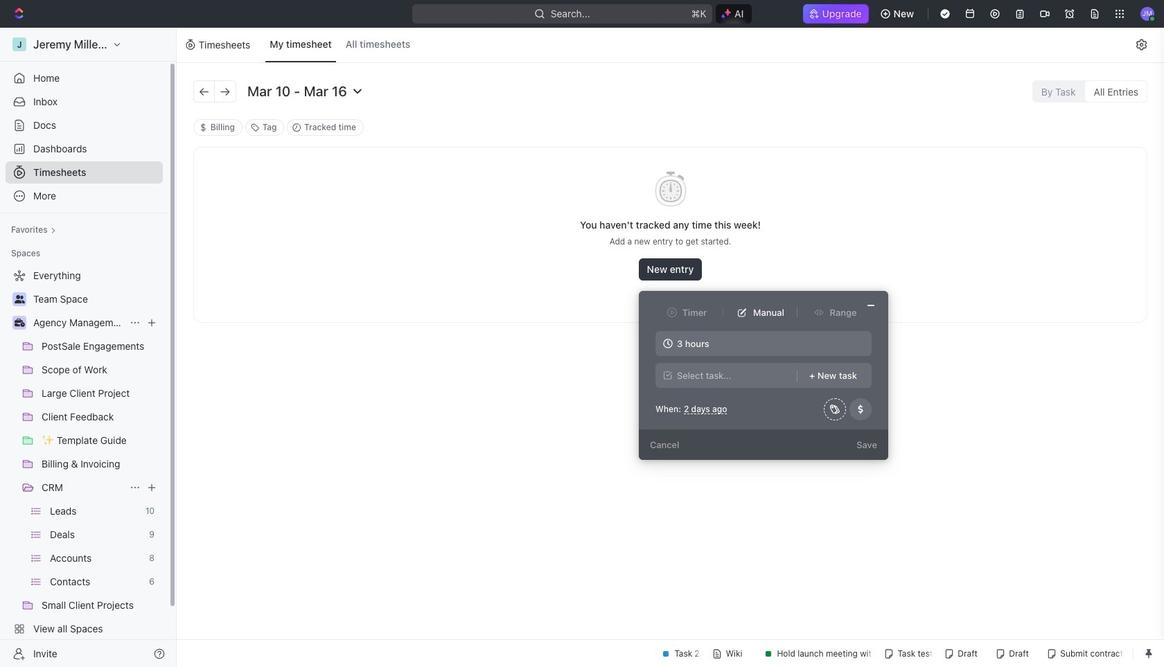 Task type: describe. For each thing, give the bounding box(es) containing it.
sidebar navigation
[[0, 28, 177, 668]]



Task type: vqa. For each thing, say whether or not it's contained in the screenshot.
Brand Management
no



Task type: locate. For each thing, give the bounding box(es) containing it.
tree
[[6, 265, 163, 664]]

business time image
[[14, 319, 25, 327]]

Enter time e.g. 3 hours 20 mins text field
[[656, 331, 872, 356]]

tree inside the sidebar navigation
[[6, 265, 163, 664]]



